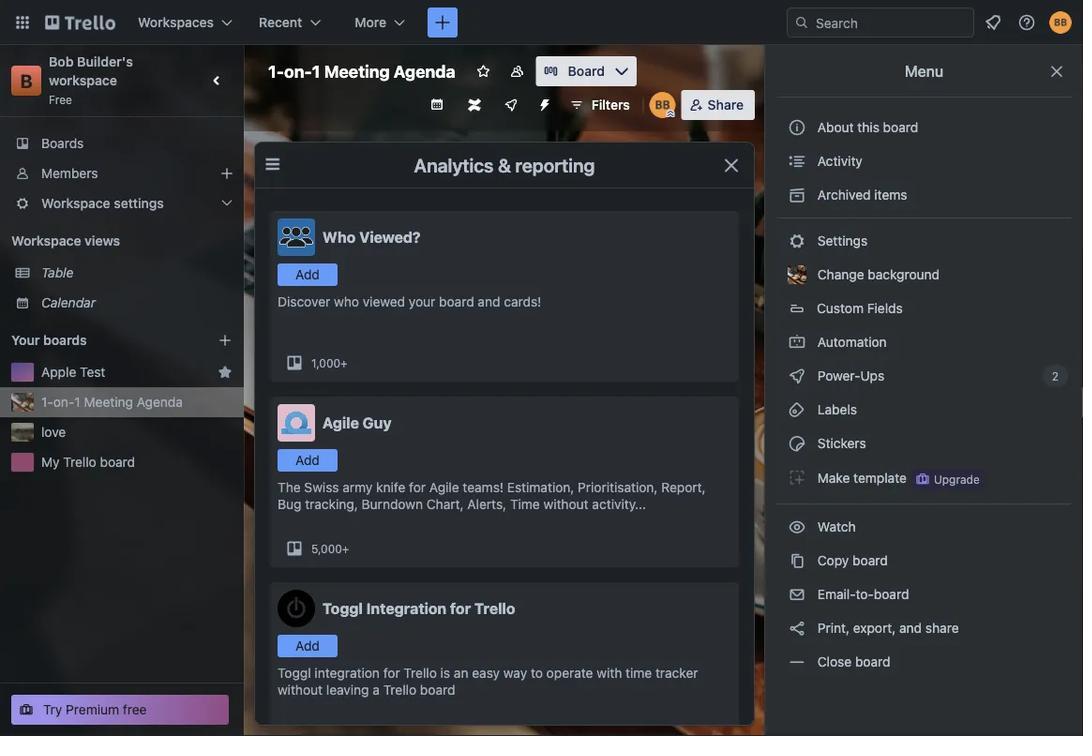 Task type: locate. For each thing, give the bounding box(es) containing it.
apple test
[[41, 364, 105, 380]]

1 horizontal spatial toggl
[[323, 600, 363, 618]]

share button
[[682, 90, 755, 120]]

1 horizontal spatial without
[[543, 497, 589, 512]]

4 sm image from the top
[[788, 367, 807, 385]]

2 vertical spatial add
[[296, 638, 320, 654]]

☰
[[263, 148, 282, 174]]

without left leaving
[[278, 682, 323, 698]]

free
[[49, 93, 72, 106]]

email-to-board link
[[777, 580, 1072, 610]]

add up the discover
[[296, 267, 320, 282]]

power-
[[818, 368, 861, 384]]

0 vertical spatial 1
[[312, 61, 320, 81]]

1 vertical spatial and
[[899, 620, 922, 636]]

6 sm image from the top
[[788, 434, 807, 453]]

sm image for activity
[[788, 152, 807, 171]]

custom
[[817, 301, 864, 316]]

custom fields button
[[777, 294, 1072, 324]]

copy board
[[814, 553, 888, 568]]

make template
[[814, 470, 907, 486]]

sm image inside labels link
[[788, 400, 807, 419]]

sm image inside the close board link
[[788, 653, 807, 672]]

watch
[[814, 519, 860, 535]]

1 horizontal spatial on-
[[284, 61, 312, 81]]

add for agile
[[296, 453, 320, 468]]

teams!
[[463, 480, 504, 495]]

2 sm image from the top
[[788, 186, 807, 204]]

1 vertical spatial sm image
[[788, 468, 807, 487]]

add for who
[[296, 267, 320, 282]]

+ for who
[[340, 356, 348, 370]]

your boards with 4 items element
[[11, 329, 189, 352]]

workspace
[[41, 196, 110, 211], [11, 233, 81, 249]]

add button for agile
[[278, 449, 338, 472]]

meeting down more
[[324, 61, 390, 81]]

2 sm image from the top
[[788, 468, 807, 487]]

+ down who
[[340, 356, 348, 370]]

export,
[[853, 620, 896, 636]]

starred icon image
[[218, 365, 233, 380]]

1 horizontal spatial for
[[409, 480, 426, 495]]

sm image left archived
[[788, 186, 807, 204]]

for
[[409, 480, 426, 495], [450, 600, 471, 618], [383, 665, 400, 681]]

1 horizontal spatial 1-
[[268, 61, 284, 81]]

on- inside 1-on-1 meeting agenda link
[[53, 394, 74, 410]]

0 horizontal spatial and
[[478, 294, 500, 309]]

2 add from the top
[[296, 453, 320, 468]]

0 horizontal spatial 1-on-1 meeting agenda
[[41, 394, 183, 410]]

viewed?
[[359, 228, 421, 246]]

easy
[[472, 665, 500, 681]]

your boards
[[11, 332, 87, 348]]

sm image left close
[[788, 653, 807, 672]]

1 vertical spatial add
[[296, 453, 320, 468]]

sm image left 'make'
[[788, 468, 807, 487]]

1 down "apple test" at the left
[[74, 394, 80, 410]]

without inside the swiss army knife for agile teams! estimation, prioritisation, report, bug tracking, burndown chart, alerts, time without activity...
[[543, 497, 589, 512]]

8 sm image from the top
[[788, 585, 807, 604]]

close board
[[814, 654, 891, 670]]

toggl down the 5,000 +
[[323, 600, 363, 618]]

0 vertical spatial on-
[[284, 61, 312, 81]]

1 vertical spatial add button
[[278, 449, 338, 472]]

☰ link
[[263, 148, 282, 174]]

views
[[84, 233, 120, 249]]

1 horizontal spatial 1-on-1 meeting agenda
[[268, 61, 456, 81]]

the swiss army knife for agile teams! estimation, prioritisation, report, bug tracking, burndown chart, alerts, time without activity...
[[278, 480, 706, 512]]

sm image inside automation link
[[788, 333, 807, 352]]

board down export,
[[855, 654, 891, 670]]

agile up chart,
[[429, 480, 459, 495]]

workspace for workspace settings
[[41, 196, 110, 211]]

my trello board
[[41, 454, 135, 470]]

search image
[[794, 15, 809, 30]]

workspace inside dropdown button
[[41, 196, 110, 211]]

activity
[[814, 153, 863, 169]]

add up integration
[[296, 638, 320, 654]]

integration
[[366, 600, 447, 618]]

0 vertical spatial workspace
[[41, 196, 110, 211]]

workspace up table
[[11, 233, 81, 249]]

1 vertical spatial +
[[342, 542, 349, 555]]

without
[[543, 497, 589, 512], [278, 682, 323, 698]]

for for integration
[[450, 600, 471, 618]]

1 vertical spatial 1-
[[41, 394, 53, 410]]

print, export, and share
[[814, 620, 959, 636]]

board right the this
[[883, 120, 918, 135]]

change
[[818, 267, 864, 282]]

0 vertical spatial 1-
[[268, 61, 284, 81]]

integration
[[315, 665, 380, 681]]

sm image for settings
[[788, 232, 807, 250]]

toggl integration for trello is an easy way to operate with time tracker without leaving a trello board
[[278, 665, 698, 698]]

1 vertical spatial workspace
[[11, 233, 81, 249]]

board button
[[536, 56, 637, 86]]

0 horizontal spatial agile
[[323, 414, 359, 432]]

0 horizontal spatial agenda
[[137, 394, 183, 410]]

sm image for print, export, and share
[[788, 619, 807, 638]]

boards
[[41, 136, 84, 151]]

agile inside the swiss army knife for agile teams! estimation, prioritisation, report, bug tracking, burndown chart, alerts, time without activity...
[[429, 480, 459, 495]]

add
[[296, 267, 320, 282], [296, 453, 320, 468], [296, 638, 320, 654]]

toggl inside toggl integration for trello is an easy way to operate with time tracker without leaving a trello board
[[278, 665, 311, 681]]

1 add button from the top
[[278, 264, 338, 286]]

sm image left labels
[[788, 400, 807, 419]]

without down estimation,
[[543, 497, 589, 512]]

board down "is"
[[420, 682, 455, 698]]

1 vertical spatial 1-on-1 meeting agenda
[[41, 394, 183, 410]]

sm image left stickers
[[788, 434, 807, 453]]

board up to-
[[853, 553, 888, 568]]

who viewed?
[[323, 228, 421, 246]]

love
[[41, 424, 66, 440]]

b link
[[11, 66, 41, 96]]

your
[[409, 294, 435, 309]]

0 vertical spatial agile
[[323, 414, 359, 432]]

0 horizontal spatial toggl
[[278, 665, 311, 681]]

for inside toggl integration for trello is an easy way to operate with time tracker without leaving a trello board
[[383, 665, 400, 681]]

sm image left settings
[[788, 232, 807, 250]]

sm image inside 'settings' link
[[788, 232, 807, 250]]

sm image for automation
[[788, 333, 807, 352]]

sm image for power-ups
[[788, 367, 807, 385]]

toggl left integration
[[278, 665, 311, 681]]

add for toggl
[[296, 638, 320, 654]]

calendar power-up image
[[429, 97, 444, 112]]

for for integration
[[383, 665, 400, 681]]

1 vertical spatial toggl
[[278, 665, 311, 681]]

sm image inside copy board link
[[788, 551, 807, 570]]

3 sm image from the top
[[788, 333, 807, 352]]

0 vertical spatial meeting
[[324, 61, 390, 81]]

upgrade
[[934, 473, 980, 486]]

1 inside text field
[[312, 61, 320, 81]]

bob builder's workspace free
[[49, 54, 136, 106]]

0 vertical spatial 1-on-1 meeting agenda
[[268, 61, 456, 81]]

workspaces button
[[127, 8, 244, 38]]

add button up integration
[[278, 635, 338, 657]]

an
[[454, 665, 468, 681]]

and left share
[[899, 620, 922, 636]]

estimation,
[[507, 480, 574, 495]]

boards
[[43, 332, 87, 348]]

workspace for workspace views
[[11, 233, 81, 249]]

on- down the apple
[[53, 394, 74, 410]]

meeting down test
[[84, 394, 133, 410]]

0 horizontal spatial for
[[383, 665, 400, 681]]

1 horizontal spatial agenda
[[394, 61, 456, 81]]

1 horizontal spatial 1
[[312, 61, 320, 81]]

3 add button from the top
[[278, 635, 338, 657]]

sm image left automation
[[788, 333, 807, 352]]

1 horizontal spatial meeting
[[324, 61, 390, 81]]

sm image left power-
[[788, 367, 807, 385]]

1 sm image from the top
[[788, 152, 807, 171]]

2 vertical spatial sm image
[[788, 551, 807, 570]]

1- down "recent"
[[268, 61, 284, 81]]

sm image for watch
[[788, 518, 807, 536]]

0 horizontal spatial without
[[278, 682, 323, 698]]

add button up the discover
[[278, 264, 338, 286]]

automation
[[814, 334, 887, 350]]

1-
[[268, 61, 284, 81], [41, 394, 53, 410]]

0 vertical spatial add button
[[278, 264, 338, 286]]

sm image
[[788, 232, 807, 250], [788, 468, 807, 487], [788, 551, 807, 570]]

my
[[41, 454, 60, 470]]

3 add from the top
[[296, 638, 320, 654]]

1 add from the top
[[296, 267, 320, 282]]

stickers link
[[777, 429, 1072, 459]]

1 sm image from the top
[[788, 232, 807, 250]]

and
[[478, 294, 500, 309], [899, 620, 922, 636]]

workspace navigation collapse icon image
[[204, 68, 231, 94]]

toggl
[[323, 600, 363, 618], [278, 665, 311, 681]]

who
[[323, 228, 356, 246]]

0 vertical spatial +
[[340, 356, 348, 370]]

0 horizontal spatial meeting
[[84, 394, 133, 410]]

sm image left email-
[[788, 585, 807, 604]]

+ down tracking,
[[342, 542, 349, 555]]

sm image inside watch 'link'
[[788, 518, 807, 536]]

workspace settings
[[41, 196, 164, 211]]

sm image for archived items
[[788, 186, 807, 204]]

analytics
[[414, 154, 494, 176]]

archived items
[[814, 187, 907, 203]]

0 vertical spatial agenda
[[394, 61, 456, 81]]

1 vertical spatial agile
[[429, 480, 459, 495]]

sm image inside print, export, and share link
[[788, 619, 807, 638]]

0 horizontal spatial on-
[[53, 394, 74, 410]]

3 sm image from the top
[[788, 551, 807, 570]]

board down the love link
[[100, 454, 135, 470]]

workspaces
[[138, 15, 214, 30]]

sm image left print,
[[788, 619, 807, 638]]

watch link
[[777, 512, 1072, 542]]

add board image
[[218, 333, 233, 348]]

sm image inside archived items link
[[788, 186, 807, 204]]

calendar
[[41, 295, 96, 310]]

1 vertical spatial for
[[450, 600, 471, 618]]

9 sm image from the top
[[788, 619, 807, 638]]

bob builder (bobbuilder40) image
[[1049, 11, 1072, 34]]

sm image inside "email-to-board" link
[[788, 585, 807, 604]]

1 vertical spatial without
[[278, 682, 323, 698]]

0 vertical spatial for
[[409, 480, 426, 495]]

2 horizontal spatial for
[[450, 600, 471, 618]]

share
[[926, 620, 959, 636]]

sm image
[[788, 152, 807, 171], [788, 186, 807, 204], [788, 333, 807, 352], [788, 367, 807, 385], [788, 400, 807, 419], [788, 434, 807, 453], [788, 518, 807, 536], [788, 585, 807, 604], [788, 619, 807, 638], [788, 653, 807, 672]]

sm image left activity
[[788, 152, 807, 171]]

1 horizontal spatial agile
[[429, 480, 459, 495]]

agile left guy
[[323, 414, 359, 432]]

try premium free
[[43, 702, 147, 717]]

0 vertical spatial sm image
[[788, 232, 807, 250]]

1-on-1 meeting agenda inside text field
[[268, 61, 456, 81]]

1 horizontal spatial and
[[899, 620, 922, 636]]

1 vertical spatial on-
[[53, 394, 74, 410]]

my trello board link
[[41, 453, 233, 472]]

1 vertical spatial 1
[[74, 394, 80, 410]]

copy
[[818, 553, 849, 568]]

sm image inside activity "link"
[[788, 152, 807, 171]]

filters
[[592, 97, 630, 113]]

sm image for stickers
[[788, 434, 807, 453]]

tracking,
[[305, 497, 358, 512]]

0 vertical spatial add
[[296, 267, 320, 282]]

change background link
[[777, 260, 1072, 290]]

2 add button from the top
[[278, 449, 338, 472]]

agenda up calendar power-up icon
[[394, 61, 456, 81]]

boards link
[[0, 128, 244, 158]]

on- down recent popup button
[[284, 61, 312, 81]]

&
[[498, 154, 511, 176]]

1 down recent popup button
[[312, 61, 320, 81]]

add button up the swiss
[[278, 449, 338, 472]]

0 horizontal spatial 1
[[74, 394, 80, 410]]

and left cards!
[[478, 294, 500, 309]]

agenda up the love link
[[137, 394, 183, 410]]

back to home image
[[45, 8, 115, 38]]

settings
[[814, 233, 868, 249]]

menu
[[905, 62, 944, 80]]

1- up love
[[41, 394, 53, 410]]

sm image left copy
[[788, 551, 807, 570]]

5 sm image from the top
[[788, 400, 807, 419]]

trello
[[63, 454, 96, 470], [475, 600, 515, 618], [404, 665, 437, 681], [383, 682, 417, 698]]

sm image inside stickers link
[[788, 434, 807, 453]]

+
[[340, 356, 348, 370], [342, 542, 349, 555]]

is
[[440, 665, 450, 681]]

2 vertical spatial add button
[[278, 635, 338, 657]]

knife
[[376, 480, 405, 495]]

print, export, and share link
[[777, 613, 1072, 643]]

board up print, export, and share
[[874, 587, 909, 602]]

sm image left watch
[[788, 518, 807, 536]]

0 vertical spatial without
[[543, 497, 589, 512]]

workspace down members at left top
[[41, 196, 110, 211]]

10 sm image from the top
[[788, 653, 807, 672]]

add up the swiss
[[296, 453, 320, 468]]

1-on-1 meeting agenda down more
[[268, 61, 456, 81]]

1-on-1 meeting agenda down apple test link
[[41, 394, 183, 410]]

army
[[343, 480, 373, 495]]

recent button
[[248, 8, 332, 38]]

7 sm image from the top
[[788, 518, 807, 536]]

0 vertical spatial toggl
[[323, 600, 363, 618]]

meeting
[[324, 61, 390, 81], [84, 394, 133, 410]]

2 vertical spatial for
[[383, 665, 400, 681]]

5,000 +
[[311, 542, 349, 555]]

share
[[708, 97, 744, 113]]

toggl integration for trello
[[323, 600, 515, 618]]



Task type: vqa. For each thing, say whether or not it's contained in the screenshot.
MEETING within the Board Name "text box"
yes



Task type: describe. For each thing, give the bounding box(es) containing it.
0 horizontal spatial 1-
[[41, 394, 53, 410]]

table link
[[41, 264, 233, 282]]

toggl for toggl integration for trello
[[323, 600, 363, 618]]

the
[[278, 480, 301, 495]]

activity...
[[592, 497, 646, 512]]

board right your at top
[[439, 294, 474, 309]]

board inside button
[[883, 120, 918, 135]]

more
[[355, 15, 386, 30]]

email-to-board
[[814, 587, 909, 602]]

settings
[[114, 196, 164, 211]]

template
[[854, 470, 907, 486]]

for inside the swiss army knife for agile teams! estimation, prioritisation, report, bug tracking, burndown chart, alerts, time without activity...
[[409, 480, 426, 495]]

2
[[1052, 370, 1059, 383]]

guy
[[363, 414, 392, 432]]

about
[[818, 120, 854, 135]]

sm image for email-to-board
[[788, 585, 807, 604]]

with
[[597, 665, 622, 681]]

agenda inside text field
[[394, 61, 456, 81]]

1- inside text field
[[268, 61, 284, 81]]

time
[[510, 497, 540, 512]]

this member is an admin of this board. image
[[667, 110, 675, 118]]

sm image for make template
[[788, 468, 807, 487]]

your
[[11, 332, 40, 348]]

sm image for copy board
[[788, 551, 807, 570]]

1 vertical spatial agenda
[[137, 394, 183, 410]]

workspace settings button
[[0, 189, 244, 219]]

+ for agile
[[342, 542, 349, 555]]

open information menu image
[[1018, 13, 1036, 32]]

print,
[[818, 620, 850, 636]]

viewed
[[363, 294, 405, 309]]

primary element
[[0, 0, 1083, 45]]

on- inside 1-on-1 meeting agenda text field
[[284, 61, 312, 81]]

background
[[868, 267, 940, 282]]

sm image for close board
[[788, 653, 807, 672]]

power ups image
[[503, 98, 518, 113]]

who
[[334, 294, 359, 309]]

1,000 +
[[311, 356, 348, 370]]

time
[[626, 665, 652, 681]]

apple
[[41, 364, 76, 380]]

workspace views
[[11, 233, 120, 249]]

agile guy
[[323, 414, 392, 432]]

swiss
[[304, 480, 339, 495]]

Search field
[[809, 8, 973, 37]]

way
[[504, 665, 527, 681]]

reporting
[[515, 154, 595, 176]]

close board link
[[777, 647, 1072, 677]]

create board or workspace image
[[433, 13, 452, 32]]

settings link
[[777, 226, 1072, 256]]

activity link
[[777, 146, 1072, 176]]

upgrade button
[[912, 468, 984, 490]]

cards!
[[504, 294, 541, 309]]

try premium free button
[[11, 695, 229, 725]]

recent
[[259, 15, 302, 30]]

sm image for labels
[[788, 400, 807, 419]]

free
[[123, 702, 147, 717]]

analytics & reporting
[[414, 154, 595, 176]]

calendar link
[[41, 294, 233, 312]]

add button for who
[[278, 264, 338, 286]]

test
[[80, 364, 105, 380]]

0 notifications image
[[982, 11, 1004, 34]]

fields
[[867, 301, 903, 316]]

workspace visible image
[[510, 64, 525, 79]]

copy board link
[[777, 546, 1072, 576]]

labels
[[814, 402, 857, 417]]

bob builder (bobbuilder40) image
[[650, 92, 676, 118]]

toggl for toggl integration for trello is an easy way to operate with time tracker without leaving a trello board
[[278, 665, 311, 681]]

archived
[[818, 187, 871, 203]]

try
[[43, 702, 62, 717]]

workspace
[[49, 73, 117, 88]]

add button for toggl
[[278, 635, 338, 657]]

premium
[[66, 702, 119, 717]]

board
[[568, 63, 605, 79]]

Board name text field
[[259, 56, 465, 86]]

1,000
[[311, 356, 340, 370]]

automation link
[[777, 327, 1072, 357]]

filters button
[[563, 90, 636, 120]]

about this board
[[818, 120, 918, 135]]

star or unstar board image
[[476, 64, 491, 79]]

close
[[818, 654, 852, 670]]

discover
[[278, 294, 330, 309]]

automation image
[[530, 90, 556, 116]]

apple test link
[[41, 363, 210, 382]]

chart,
[[426, 497, 464, 512]]

without inside toggl integration for trello is an easy way to operate with time tracker without leaving a trello board
[[278, 682, 323, 698]]

meeting inside text field
[[324, 61, 390, 81]]

tracker
[[656, 665, 698, 681]]

discover who viewed your board and cards!
[[278, 294, 541, 309]]

trello right the my
[[63, 454, 96, 470]]

make
[[818, 470, 850, 486]]

prioritisation,
[[578, 480, 658, 495]]

1 vertical spatial meeting
[[84, 394, 133, 410]]

leaving
[[326, 682, 369, 698]]

items
[[874, 187, 907, 203]]

bob builder's workspace link
[[49, 54, 136, 88]]

confluence icon image
[[468, 98, 481, 112]]

0 vertical spatial and
[[478, 294, 500, 309]]

trello left "is"
[[404, 665, 437, 681]]

alerts,
[[467, 497, 507, 512]]

board inside toggl integration for trello is an easy way to operate with time tracker without leaving a trello board
[[420, 682, 455, 698]]

b
[[20, 69, 32, 91]]

operate
[[546, 665, 593, 681]]

stickers
[[814, 436, 866, 451]]

trello right a
[[383, 682, 417, 698]]

love link
[[41, 423, 233, 442]]

trello up easy at bottom
[[475, 600, 515, 618]]



